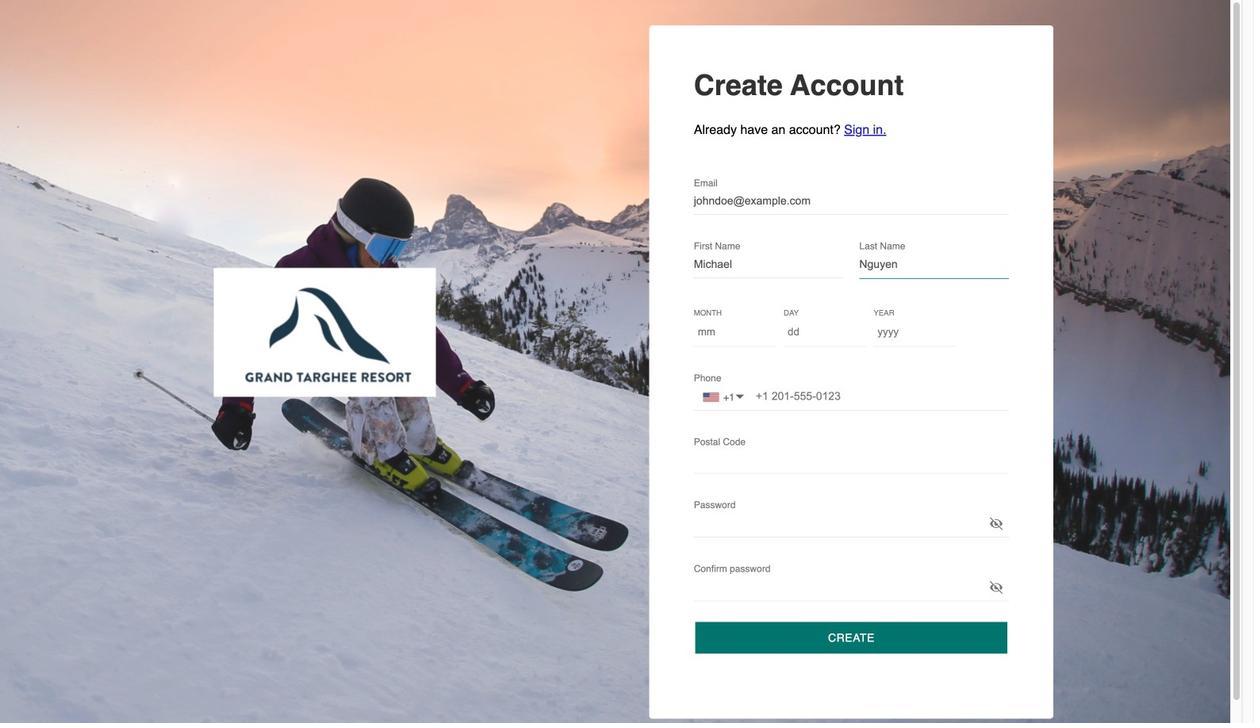 Task type: describe. For each thing, give the bounding box(es) containing it.
+1 201-555-0123 telephone field
[[751, 385, 1010, 410]]



Task type: locate. For each thing, give the bounding box(es) containing it.
None email field
[[694, 190, 1010, 215]]

yyyy text field
[[874, 318, 956, 347]]

dd text field
[[784, 318, 866, 347]]

None password field
[[694, 512, 986, 537], [694, 576, 986, 601], [694, 512, 986, 537], [694, 576, 986, 601]]

None text field
[[694, 253, 844, 278], [694, 449, 1010, 474], [694, 253, 844, 278], [694, 449, 1010, 474]]

mm text field
[[694, 318, 776, 347]]

None text field
[[860, 253, 1010, 278]]



